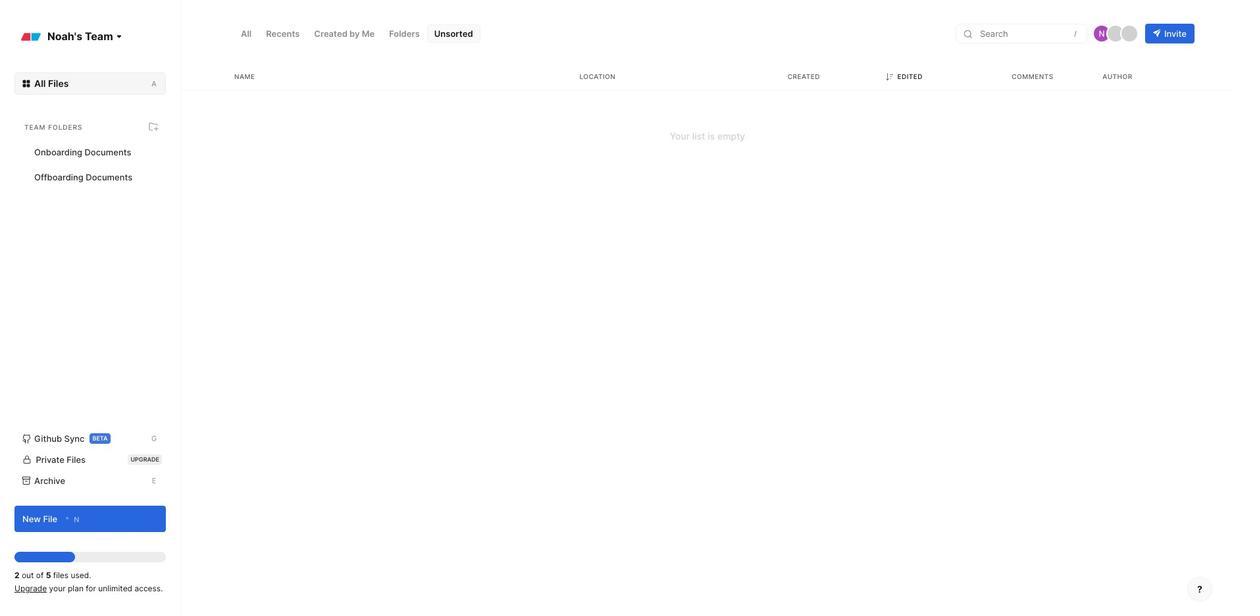 Task type: locate. For each thing, give the bounding box(es) containing it.
invite button
[[1146, 24, 1195, 43]]

me
[[362, 28, 375, 39]]

1 vertical spatial documents
[[86, 172, 133, 182]]

documents down 'onboarding documents' button
[[86, 172, 133, 182]]

plan
[[68, 584, 84, 593]]

your
[[49, 584, 66, 593]]

1 vertical spatial created
[[788, 72, 821, 80]]

recents button
[[259, 24, 307, 43]]

files
[[48, 78, 69, 89], [67, 454, 86, 465]]

all files
[[34, 78, 69, 89]]

0 horizontal spatial created
[[314, 28, 348, 39]]

1 vertical spatial team
[[24, 123, 46, 131]]

g
[[151, 434, 157, 443]]

private files
[[36, 454, 86, 465]]

0 horizontal spatial all
[[34, 78, 46, 89]]

github sync
[[34, 433, 85, 444]]

team right noah's
[[85, 30, 113, 43]]

documents for onboarding documents
[[85, 147, 131, 157]]

new file
[[22, 513, 57, 524]]

a
[[152, 79, 157, 88]]

your
[[670, 130, 690, 142]]

private
[[36, 454, 64, 465]]

invite
[[1165, 28, 1187, 39]]

github
[[34, 433, 62, 444]]

team left folders
[[24, 123, 46, 131]]

1 horizontal spatial all
[[241, 28, 252, 39]]

all inside all button
[[241, 28, 252, 39]]

offboarding documents
[[34, 172, 133, 182]]

all
[[241, 28, 252, 39], [34, 78, 46, 89]]

edited
[[898, 72, 923, 80]]

files up the "team folders"
[[48, 78, 69, 89]]

created
[[314, 28, 348, 39], [788, 72, 821, 80]]

offboarding
[[34, 172, 84, 182]]

0 vertical spatial files
[[48, 78, 69, 89]]

1 vertical spatial files
[[67, 454, 86, 465]]

created inside created by me "button"
[[314, 28, 348, 39]]

1 horizontal spatial team
[[85, 30, 113, 43]]

list
[[693, 130, 706, 142]]

file
[[43, 513, 57, 524]]

2 out of 5 files used. upgrade your plan for unlimited access.
[[14, 570, 163, 593]]

1 vertical spatial all
[[34, 78, 46, 89]]

0 vertical spatial team
[[85, 30, 113, 43]]

author
[[1103, 72, 1133, 80]]

0 vertical spatial created
[[314, 28, 348, 39]]

0 vertical spatial all
[[241, 28, 252, 39]]

all up the "team folders"
[[34, 78, 46, 89]]

noah's team button
[[14, 23, 133, 49]]

1 horizontal spatial created
[[788, 72, 821, 80]]

n
[[74, 515, 79, 524]]

all button
[[234, 24, 259, 43]]

documents
[[85, 147, 131, 157], [86, 172, 133, 182]]

? button
[[1188, 577, 1213, 602]]

onboarding documents button
[[14, 142, 166, 163]]

sync
[[64, 433, 85, 444]]

team
[[85, 30, 113, 43], [24, 123, 46, 131]]

onboarding
[[34, 147, 82, 157]]

all left recents
[[241, 28, 252, 39]]

documents up offboarding documents button
[[85, 147, 131, 157]]

0 vertical spatial documents
[[85, 147, 131, 157]]

your list is empty
[[670, 130, 746, 142]]

comments
[[1012, 72, 1054, 80]]

upgrade
[[14, 584, 47, 593]]

folders
[[48, 123, 83, 131]]

files down sync
[[67, 454, 86, 465]]

noah's team
[[47, 30, 113, 43]]

recents
[[266, 28, 300, 39]]

location
[[580, 72, 616, 80]]

created by me button
[[307, 24, 382, 43]]



Task type: vqa. For each thing, say whether or not it's contained in the screenshot.
the bottom the "Files"
yes



Task type: describe. For each thing, give the bounding box(es) containing it.
used.
[[71, 570, 91, 580]]

folders
[[389, 28, 420, 39]]

beta
[[93, 435, 108, 442]]

noah's
[[47, 30, 82, 43]]

e
[[152, 476, 156, 485]]

new
[[22, 513, 41, 524]]

2
[[14, 570, 19, 580]]

unsorted button
[[427, 24, 481, 43]]

upgrade
[[131, 456, 159, 463]]

access.
[[135, 584, 163, 593]]

unlimited
[[98, 584, 132, 593]]

folders button
[[382, 24, 427, 43]]

files
[[53, 570, 69, 580]]

archive
[[34, 476, 65, 486]]

empty
[[718, 130, 746, 142]]

created for created
[[788, 72, 821, 80]]

5
[[46, 570, 51, 580]]

offboarding documents button
[[14, 167, 166, 188]]

^
[[66, 515, 69, 524]]

for
[[86, 584, 96, 593]]

Search  text field
[[979, 28, 1079, 40]]

onboarding documents
[[34, 147, 131, 157]]

of
[[36, 570, 44, 580]]

is
[[708, 130, 715, 142]]

unsorted
[[435, 28, 473, 39]]

0 horizontal spatial team
[[24, 123, 46, 131]]

^ n
[[66, 515, 79, 524]]

all for all
[[241, 28, 252, 39]]

team folders
[[24, 123, 83, 131]]

files for private files
[[67, 454, 86, 465]]

by
[[350, 28, 360, 39]]

created for created by me
[[314, 28, 348, 39]]

upgrade button
[[14, 584, 47, 593]]

all for all files
[[34, 78, 46, 89]]

?
[[1198, 584, 1203, 595]]

created by me
[[314, 28, 375, 39]]

files for all files
[[48, 78, 69, 89]]

out
[[22, 570, 34, 580]]

team inside button
[[85, 30, 113, 43]]

name
[[234, 72, 255, 80]]

documents for offboarding documents
[[86, 172, 133, 182]]



